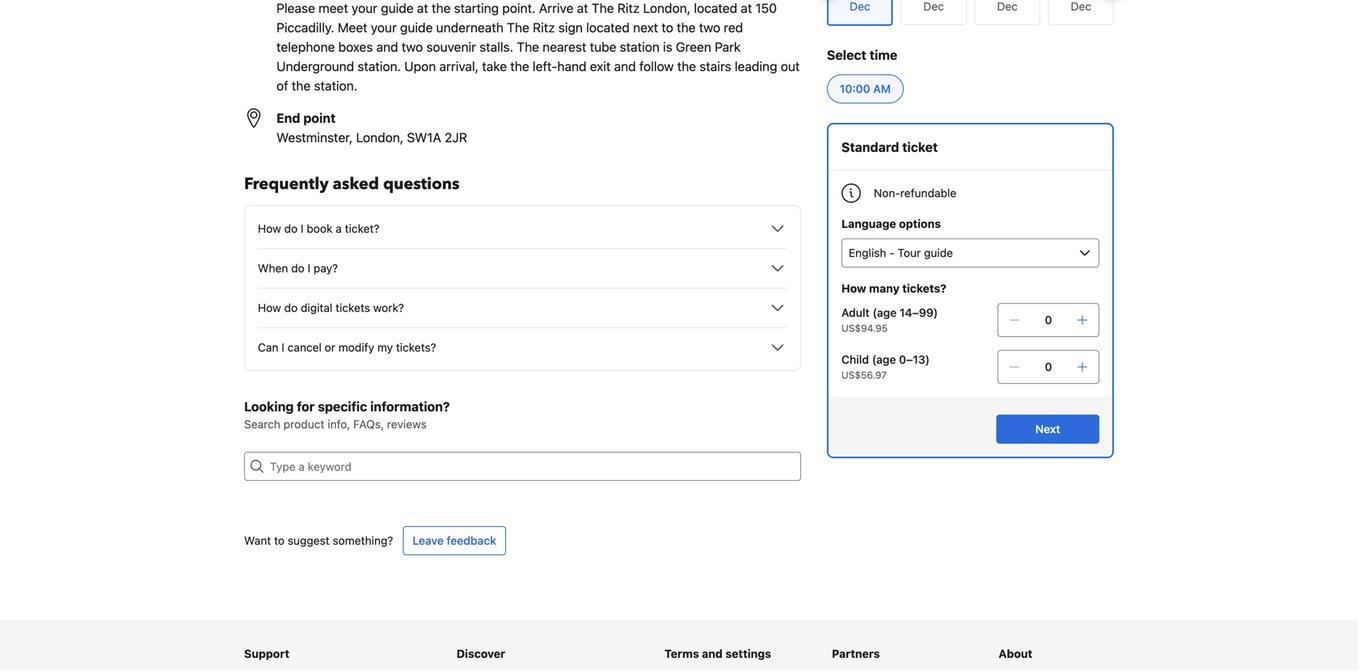 Task type: describe. For each thing, give the bounding box(es) containing it.
1 vertical spatial two
[[402, 39, 423, 55]]

london, inside end point westminster, london, sw1a 2jr
[[356, 130, 404, 145]]

frequently asked questions
[[244, 173, 460, 195]]

2 vertical spatial the
[[517, 39, 539, 55]]

10:00
[[840, 82, 871, 95]]

how for how do digital tickets work?
[[258, 301, 281, 315]]

when do i pay? button
[[258, 259, 788, 278]]

0 horizontal spatial i
[[282, 341, 285, 354]]

non-refundable
[[874, 186, 957, 200]]

hand
[[557, 59, 587, 74]]

i for pay?
[[308, 262, 311, 275]]

boxes
[[338, 39, 373, 55]]

something?
[[333, 534, 393, 547]]

leading
[[735, 59, 778, 74]]

specific
[[318, 399, 367, 414]]

ticket?
[[345, 222, 380, 235]]

out
[[781, 59, 800, 74]]

do for book
[[284, 222, 298, 235]]

digital
[[301, 301, 333, 315]]

1 horizontal spatial and
[[614, 59, 636, 74]]

souvenir
[[426, 39, 476, 55]]

0 horizontal spatial located
[[586, 20, 630, 35]]

left-
[[533, 59, 557, 74]]

150
[[756, 0, 777, 16]]

support
[[244, 647, 290, 661]]

frequently
[[244, 173, 329, 195]]

looking
[[244, 399, 294, 414]]

the left left-
[[511, 59, 529, 74]]

the up green
[[677, 20, 696, 35]]

exit
[[590, 59, 611, 74]]

ticket
[[903, 139, 938, 155]]

14–99)
[[900, 306, 938, 319]]

for
[[297, 399, 315, 414]]

1 vertical spatial guide
[[400, 20, 433, 35]]

stalls.
[[480, 39, 514, 55]]

point
[[303, 110, 336, 126]]

0 vertical spatial two
[[699, 20, 721, 35]]

take
[[482, 59, 507, 74]]

0 vertical spatial your
[[352, 0, 378, 16]]

starting
[[454, 0, 499, 16]]

1 vertical spatial station.
[[314, 78, 358, 93]]

of
[[277, 78, 288, 93]]

0 vertical spatial and
[[376, 39, 398, 55]]

standard
[[842, 139, 900, 155]]

how for how many tickets?
[[842, 282, 867, 295]]

piccadilly.
[[277, 20, 334, 35]]

am
[[873, 82, 891, 95]]

feedback
[[447, 534, 497, 547]]

next
[[1036, 423, 1061, 436]]

suggest
[[288, 534, 330, 547]]

london, inside 'please meet your guide at the starting point.    arrive at the ritz london, located at 150 piccadilly. meet your guide underneath the ritz sign located next to the two red telephone boxes and two souvenir stalls.    the nearest tube station is green park underground station. upon arrival, take the left-hand exit and follow the stairs leading out of the station.'
[[643, 0, 691, 16]]

can
[[258, 341, 279, 354]]

when do i pay?
[[258, 262, 338, 275]]

how do digital tickets work? button
[[258, 298, 788, 318]]

10:00 am
[[840, 82, 891, 95]]

book
[[307, 222, 333, 235]]

stairs
[[700, 59, 732, 74]]

select time
[[827, 47, 898, 63]]

meet
[[338, 20, 368, 35]]

when
[[258, 262, 288, 275]]

many
[[869, 282, 900, 295]]

product
[[284, 418, 325, 431]]

how for how do i book a ticket?
[[258, 222, 281, 235]]

the right of
[[292, 78, 311, 93]]

end
[[277, 110, 300, 126]]

us$94.95
[[842, 323, 888, 334]]

0 vertical spatial station.
[[358, 59, 401, 74]]

underground
[[277, 59, 354, 74]]

0 vertical spatial tickets?
[[903, 282, 947, 295]]

0 horizontal spatial to
[[274, 534, 285, 547]]

arrive
[[539, 0, 574, 16]]

looking for specific information? search product info, faqs, reviews
[[244, 399, 450, 431]]

settings
[[726, 647, 771, 661]]

follow
[[640, 59, 674, 74]]

pay?
[[314, 262, 338, 275]]

how do digital tickets work?
[[258, 301, 404, 315]]

how do i book a ticket?
[[258, 222, 380, 235]]

a
[[336, 222, 342, 235]]

tickets? inside dropdown button
[[396, 341, 436, 354]]

do for pay?
[[291, 262, 305, 275]]



Task type: vqa. For each thing, say whether or not it's contained in the screenshot.
from inside the Starting from US$188
no



Task type: locate. For each thing, give the bounding box(es) containing it.
at up "sign"
[[577, 0, 588, 16]]

0 vertical spatial ritz
[[618, 0, 640, 16]]

want
[[244, 534, 271, 547]]

the
[[592, 0, 614, 16], [507, 20, 530, 35], [517, 39, 539, 55]]

arrival,
[[440, 59, 479, 74]]

1 vertical spatial 0
[[1045, 360, 1052, 374]]

1 vertical spatial (age
[[872, 353, 896, 366]]

1 0 from the top
[[1045, 313, 1052, 327]]

two up upon
[[402, 39, 423, 55]]

terms and settings
[[665, 647, 771, 661]]

1 vertical spatial tickets?
[[396, 341, 436, 354]]

(age down many
[[873, 306, 897, 319]]

1 vertical spatial i
[[308, 262, 311, 275]]

1 vertical spatial ritz
[[533, 20, 555, 35]]

1 horizontal spatial london,
[[643, 0, 691, 16]]

reviews
[[387, 418, 427, 431]]

tube
[[590, 39, 617, 55]]

two left red
[[699, 20, 721, 35]]

1 horizontal spatial at
[[577, 0, 588, 16]]

london,
[[643, 0, 691, 16], [356, 130, 404, 145]]

0 for adult (age 14–99)
[[1045, 313, 1052, 327]]

end point westminster, london, sw1a 2jr
[[277, 110, 467, 145]]

information?
[[370, 399, 450, 414]]

leave feedback button
[[403, 526, 506, 556]]

do left book on the top of page
[[284, 222, 298, 235]]

green
[[676, 39, 712, 55]]

non-
[[874, 186, 901, 200]]

the up tube
[[592, 0, 614, 16]]

the up underneath
[[432, 0, 451, 16]]

station. down boxes
[[358, 59, 401, 74]]

1 vertical spatial to
[[274, 534, 285, 547]]

0 horizontal spatial at
[[417, 0, 428, 16]]

at left 150
[[741, 0, 752, 16]]

2 vertical spatial i
[[282, 341, 285, 354]]

the
[[432, 0, 451, 16], [677, 20, 696, 35], [511, 59, 529, 74], [677, 59, 696, 74], [292, 78, 311, 93]]

ritz down arrive
[[533, 20, 555, 35]]

partners
[[832, 647, 880, 661]]

questions
[[383, 173, 460, 195]]

(age up us$56.97
[[872, 353, 896, 366]]

adult (age 14–99) us$94.95
[[842, 306, 938, 334]]

0 for child (age 0–13)
[[1045, 360, 1052, 374]]

underneath
[[436, 20, 504, 35]]

1 horizontal spatial ritz
[[618, 0, 640, 16]]

1 vertical spatial london,
[[356, 130, 404, 145]]

search
[[244, 418, 281, 431]]

terms
[[665, 647, 699, 661]]

can i cancel or modify my tickets?
[[258, 341, 436, 354]]

cancel
[[288, 341, 322, 354]]

1 horizontal spatial i
[[301, 222, 304, 235]]

do
[[284, 222, 298, 235], [291, 262, 305, 275], [284, 301, 298, 315]]

i for book
[[301, 222, 304, 235]]

language
[[842, 217, 897, 230]]

info,
[[328, 418, 350, 431]]

0 vertical spatial located
[[694, 0, 738, 16]]

i right can
[[282, 341, 285, 354]]

meet
[[319, 0, 348, 16]]

how do i book a ticket? button
[[258, 219, 788, 239]]

do right the when
[[291, 262, 305, 275]]

2 vertical spatial how
[[258, 301, 281, 315]]

1 vertical spatial the
[[507, 20, 530, 35]]

work?
[[373, 301, 404, 315]]

is
[[663, 39, 673, 55]]

ritz up next
[[618, 0, 640, 16]]

0 horizontal spatial london,
[[356, 130, 404, 145]]

sign
[[559, 20, 583, 35]]

station. down underground
[[314, 78, 358, 93]]

2 0 from the top
[[1045, 360, 1052, 374]]

and right terms
[[702, 647, 723, 661]]

0 vertical spatial how
[[258, 222, 281, 235]]

0 vertical spatial the
[[592, 0, 614, 16]]

at
[[417, 0, 428, 16], [577, 0, 588, 16], [741, 0, 752, 16]]

0 vertical spatial do
[[284, 222, 298, 235]]

nearest
[[543, 39, 587, 55]]

tickets? right my
[[396, 341, 436, 354]]

how
[[258, 222, 281, 235], [842, 282, 867, 295], [258, 301, 281, 315]]

next
[[633, 20, 658, 35]]

tickets? up 14–99)
[[903, 282, 947, 295]]

2 at from the left
[[577, 0, 588, 16]]

to
[[662, 20, 674, 35], [274, 534, 285, 547]]

(age
[[873, 306, 897, 319], [872, 353, 896, 366]]

2 vertical spatial do
[[284, 301, 298, 315]]

0 vertical spatial london,
[[643, 0, 691, 16]]

upon
[[405, 59, 436, 74]]

modify
[[339, 341, 374, 354]]

want to suggest something?
[[244, 534, 393, 547]]

2 horizontal spatial at
[[741, 0, 752, 16]]

1 vertical spatial your
[[371, 20, 397, 35]]

located up tube
[[586, 20, 630, 35]]

(age for adult
[[873, 306, 897, 319]]

0 vertical spatial (age
[[873, 306, 897, 319]]

two
[[699, 20, 721, 35], [402, 39, 423, 55]]

your right the meet
[[371, 20, 397, 35]]

please
[[277, 0, 315, 16]]

park
[[715, 39, 741, 55]]

standard ticket
[[842, 139, 938, 155]]

and down the station
[[614, 59, 636, 74]]

about
[[999, 647, 1033, 661]]

at up souvenir
[[417, 0, 428, 16]]

1 vertical spatial how
[[842, 282, 867, 295]]

telephone
[[277, 39, 335, 55]]

0 horizontal spatial two
[[402, 39, 423, 55]]

language options
[[842, 217, 941, 230]]

select
[[827, 47, 867, 63]]

0 vertical spatial 0
[[1045, 313, 1052, 327]]

discover
[[457, 647, 505, 661]]

london, left sw1a
[[356, 130, 404, 145]]

and right boxes
[[376, 39, 398, 55]]

0 horizontal spatial ritz
[[533, 20, 555, 35]]

2 vertical spatial and
[[702, 647, 723, 661]]

0 horizontal spatial tickets?
[[396, 341, 436, 354]]

2 horizontal spatial i
[[308, 262, 311, 275]]

1 horizontal spatial tickets?
[[903, 282, 947, 295]]

can i cancel or modify my tickets? button
[[258, 338, 788, 357]]

3 at from the left
[[741, 0, 752, 16]]

1 vertical spatial located
[[586, 20, 630, 35]]

next button
[[997, 415, 1100, 444]]

1 horizontal spatial located
[[694, 0, 738, 16]]

red
[[724, 20, 743, 35]]

adult
[[842, 306, 870, 319]]

2 horizontal spatial and
[[702, 647, 723, 661]]

to inside 'please meet your guide at the starting point.    arrive at the ritz london, located at 150 piccadilly. meet your guide underneath the ritz sign located next to the two red telephone boxes and two souvenir stalls.    the nearest tube station is green park underground station. upon arrival, take the left-hand exit and follow the stairs leading out of the station.'
[[662, 20, 674, 35]]

station.
[[358, 59, 401, 74], [314, 78, 358, 93]]

the down point.
[[507, 20, 530, 35]]

do left digital
[[284, 301, 298, 315]]

tickets
[[336, 301, 370, 315]]

(age inside the child (age 0–13) us$56.97
[[872, 353, 896, 366]]

1 vertical spatial do
[[291, 262, 305, 275]]

leave feedback
[[413, 534, 497, 547]]

options
[[899, 217, 941, 230]]

guide
[[381, 0, 414, 16], [400, 20, 433, 35]]

do for tickets
[[284, 301, 298, 315]]

0 vertical spatial guide
[[381, 0, 414, 16]]

how many tickets?
[[842, 282, 947, 295]]

0–13)
[[899, 353, 930, 366]]

your up the meet
[[352, 0, 378, 16]]

0 vertical spatial i
[[301, 222, 304, 235]]

i
[[301, 222, 304, 235], [308, 262, 311, 275], [282, 341, 285, 354]]

1 at from the left
[[417, 0, 428, 16]]

faqs,
[[353, 418, 384, 431]]

do inside "dropdown button"
[[291, 262, 305, 275]]

(age inside adult (age 14–99) us$94.95
[[873, 306, 897, 319]]

i left book on the top of page
[[301, 222, 304, 235]]

i inside "dropdown button"
[[308, 262, 311, 275]]

1 horizontal spatial to
[[662, 20, 674, 35]]

0 vertical spatial to
[[662, 20, 674, 35]]

to up "is"
[[662, 20, 674, 35]]

(age for child
[[872, 353, 896, 366]]

station
[[620, 39, 660, 55]]

1 horizontal spatial two
[[699, 20, 721, 35]]

1 vertical spatial and
[[614, 59, 636, 74]]

to right want
[[274, 534, 285, 547]]

the up left-
[[517, 39, 539, 55]]

child
[[842, 353, 869, 366]]

how up the when
[[258, 222, 281, 235]]

tickets?
[[903, 282, 947, 295], [396, 341, 436, 354]]

leave
[[413, 534, 444, 547]]

located up red
[[694, 0, 738, 16]]

london, up next
[[643, 0, 691, 16]]

and
[[376, 39, 398, 55], [614, 59, 636, 74], [702, 647, 723, 661]]

sw1a
[[407, 130, 441, 145]]

i left pay?
[[308, 262, 311, 275]]

how up adult
[[842, 282, 867, 295]]

0 horizontal spatial and
[[376, 39, 398, 55]]

refundable
[[901, 186, 957, 200]]

my
[[377, 341, 393, 354]]

the down green
[[677, 59, 696, 74]]

Type a keyword field
[[264, 452, 801, 481]]

westminster,
[[277, 130, 353, 145]]

how up can
[[258, 301, 281, 315]]



